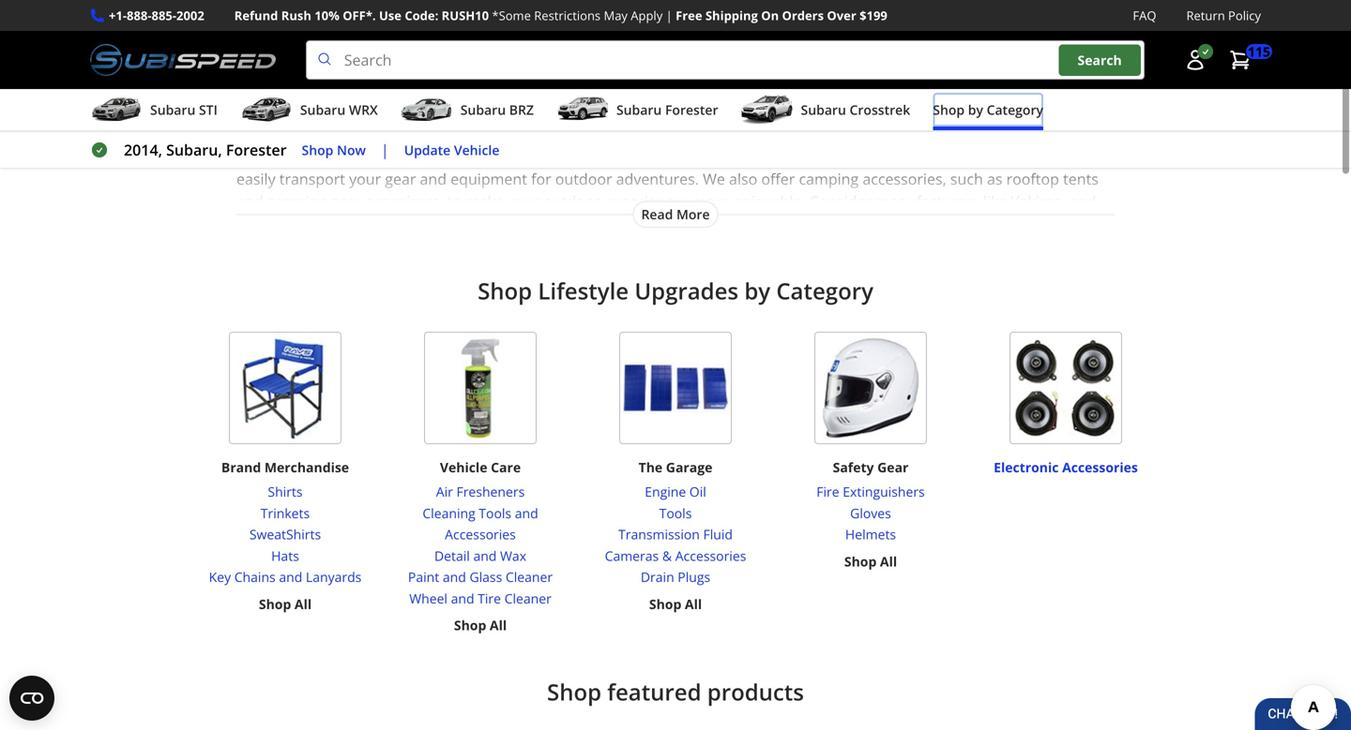 Task type: describe. For each thing, give the bounding box(es) containing it.
safety gear image image
[[814, 332, 927, 445]]

shop by category
[[933, 101, 1043, 119]]

2002
[[176, 7, 204, 24]]

your down the subaru wrx
[[300, 124, 332, 144]]

subaru for subaru forester
[[616, 101, 662, 119]]

cameras & accessories link
[[605, 546, 746, 567]]

hats link
[[209, 546, 362, 567]]

electronic accessories link
[[994, 450, 1138, 477]]

electronic
[[994, 459, 1059, 477]]

a subaru sti thumbnail image image
[[90, 96, 143, 124]]

refund
[[234, 7, 278, 24]]

0 horizontal spatial with
[[432, 237, 462, 257]]

0 horizontal spatial category
[[776, 276, 873, 306]]

subaru wrx
[[300, 101, 378, 119]]

forester inside dropdown button
[[665, 101, 718, 119]]

we
[[703, 169, 725, 189]]

and inside the "brand merchandise shirts trinkets sweatshirts hats key chains and lanyards shop all"
[[279, 569, 302, 587]]

our
[[908, 124, 932, 144]]

subaru brz
[[460, 101, 534, 119]]

rush10
[[442, 7, 489, 24]]

make
[[465, 192, 504, 212]]

search input field
[[306, 40, 1145, 80]]

durable
[[466, 214, 520, 234]]

brand merchandise shirts trinkets sweatshirts hats key chains and lanyards shop all
[[209, 459, 362, 614]]

experiences
[[604, 192, 689, 212]]

sweatshirts link
[[209, 525, 362, 546]]

1 vertical spatial outdoor
[[543, 192, 600, 212]]

1 vertical spatial accessories
[[957, 214, 1037, 234]]

oil
[[689, 483, 706, 501]]

all inside safety gear fire extinguishers gloves helmets shop all
[[880, 553, 897, 571]]

1 vertical spatial camping
[[267, 192, 327, 212]]

wrx
[[349, 101, 378, 119]]

restrictions
[[534, 7, 601, 24]]

1 vertical spatial lifestyle
[[538, 276, 629, 306]]

update
[[404, 141, 451, 159]]

0 vertical spatial lifestyle
[[612, 46, 739, 87]]

detail and wax link
[[390, 546, 570, 567]]

subaru crosstrek button
[[741, 93, 910, 131]]

tools inside vehicle care air fresheners cleaning tools and accessories detail and wax paint and glass cleaner wheel and tire cleaner shop all
[[479, 505, 511, 523]]

shop inside the garage engine oil tools transmission fluid cameras & accessories drain plugs shop all
[[649, 596, 681, 614]]

lanyards
[[306, 569, 362, 587]]

shop all link for accessories
[[454, 616, 507, 637]]

drain plugs link
[[605, 567, 746, 589]]

use
[[379, 7, 402, 24]]

chains
[[234, 569, 276, 587]]

shop inside vehicle care air fresheners cleaning tools and accessories detail and wax paint and glass cleaner wheel and tire cleaner shop all
[[454, 617, 486, 635]]

update vehicle button
[[404, 140, 500, 161]]

subaru sti button
[[90, 93, 218, 131]]

0 vertical spatial outdoor
[[555, 169, 612, 189]]

key
[[209, 569, 231, 587]]

read
[[641, 205, 673, 223]]

range
[[936, 124, 976, 144]]

search
[[1078, 51, 1122, 69]]

vehicle care image image
[[424, 332, 537, 445]]

subaru for subaru sti
[[150, 101, 195, 119]]

shop featured products
[[547, 677, 804, 708]]

shirts
[[268, 483, 303, 501]]

garage
[[666, 459, 713, 477]]

return
[[1186, 7, 1225, 24]]

and down durable
[[503, 237, 529, 257]]

0 vertical spatial |
[[666, 7, 673, 24]]

1 vertical spatial by
[[744, 276, 770, 306]]

to right "you"
[[1065, 146, 1079, 167]]

subaru for subaru brz
[[460, 101, 506, 119]]

carriers
[[512, 146, 565, 167]]

engine oil link
[[605, 482, 746, 503]]

shop all link for cameras
[[649, 594, 702, 616]]

and up carriers
[[525, 124, 551, 144]]

all inside the "brand merchandise shirts trinkets sweatshirts hats key chains and lanyards shop all"
[[295, 596, 312, 614]]

the garage image image
[[619, 332, 732, 445]]

cameras
[[605, 547, 659, 565]]

to left "make"
[[447, 192, 461, 212]]

transmission
[[618, 526, 700, 544]]

more
[[692, 192, 730, 212]]

subaru down wrx
[[336, 124, 386, 144]]

sti,
[[430, 124, 454, 144]]

vehicle inside vehicle care air fresheners cleaning tools and accessories detail and wax paint and glass cleaner wheel and tire cleaner shop all
[[440, 459, 487, 477]]

refund rush 10% off*. use code: rush10 *some restrictions may apply | free shipping on orders over $199
[[234, 7, 887, 24]]

all inside vehicle care air fresheners cleaning tools and accessories detail and wax paint and glass cleaner wheel and tire cleaner shop all
[[490, 617, 507, 635]]

shop left featured
[[547, 677, 601, 708]]

easily
[[236, 169, 275, 189]]

forester,
[[458, 124, 521, 144]]

off*.
[[343, 7, 376, 24]]

shop inside safety gear fire extinguishers gloves helmets shop all
[[844, 553, 877, 571]]

drain
[[641, 569, 674, 587]]

and down fresheners
[[515, 505, 538, 523]]

helmets link
[[817, 525, 925, 546]]

enhance your subaru wrx, sti, forester, and crosstrek to complement your active lifestyle with our range of lifestyle accessories. from roof racks and cargo carriers to bike racks, ski racks, and kayak carriers, these accessories allow you to easily transport your gear and equipment for outdoor adventures. we also offer camping accessories, such as rooftop tents and camping gear organizers, to make your outdoor experiences more enjoyable. consider manufacturers like yakima, and rhino-rack for their reliable and durable lifestyle accessories. upgrade your subaru with these lifestyle accessories and embark on new adventures with ease and convenience.
[[236, 124, 1099, 257]]

ski
[[665, 146, 684, 167]]

care
[[491, 459, 521, 477]]

shop now
[[302, 141, 366, 159]]

sweatshirts
[[249, 526, 321, 544]]

and down racks
[[420, 169, 447, 189]]

on
[[294, 237, 312, 257]]

2 racks, from the left
[[688, 146, 729, 167]]

your up durable
[[508, 192, 540, 212]]

open widget image
[[9, 677, 54, 722]]

a subaru wrx thumbnail image image
[[240, 96, 293, 124]]

gloves link
[[817, 503, 925, 525]]

0 vertical spatial these
[[868, 146, 907, 167]]

accessories,
[[863, 169, 946, 189]]

enhance
[[236, 124, 296, 144]]

0 vertical spatial accessories
[[911, 146, 991, 167]]

adventures
[[350, 237, 428, 257]]

your up kayak
[[736, 124, 768, 144]]

wheel
[[409, 590, 448, 608]]

allow
[[995, 146, 1031, 167]]

and down detail
[[443, 569, 466, 587]]

from
[[324, 146, 361, 167]]

shop all link for all
[[844, 552, 897, 573]]

you
[[1035, 146, 1061, 167]]

shop by category button
[[933, 93, 1043, 131]]

+1-888-885-2002 link
[[109, 6, 204, 25]]

subaru wrx button
[[240, 93, 378, 131]]

search button
[[1059, 44, 1141, 76]]

tools link
[[605, 503, 746, 525]]

+1-
[[109, 7, 127, 24]]

brz
[[509, 101, 534, 119]]

featured
[[607, 677, 701, 708]]

subaru brz button
[[400, 93, 534, 131]]

lifestyle down manufacturers
[[900, 214, 953, 234]]

1 vertical spatial with
[[823, 214, 853, 234]]

0 horizontal spatial for
[[318, 214, 339, 234]]

subaru sti
[[150, 101, 218, 119]]

1 vertical spatial |
[[381, 140, 389, 160]]

return policy
[[1186, 7, 1261, 24]]

and left "tire"
[[451, 590, 474, 608]]

code:
[[405, 7, 438, 24]]



Task type: locate. For each thing, give the bounding box(es) containing it.
racks
[[398, 146, 435, 167]]

for down carriers
[[531, 169, 551, 189]]

2 horizontal spatial with
[[874, 124, 904, 144]]

shop down wheel and tire cleaner link
[[454, 617, 486, 635]]

0 horizontal spatial camping
[[267, 192, 327, 212]]

gear up the their
[[331, 192, 362, 212]]

lifestyle up "subaru forester"
[[612, 46, 739, 87]]

0 horizontal spatial by
[[744, 276, 770, 306]]

lifestyle
[[612, 46, 739, 87], [538, 276, 629, 306]]

by up of
[[968, 101, 983, 119]]

gloves
[[850, 505, 891, 523]]

0 horizontal spatial forester
[[226, 140, 287, 160]]

these up accessories,
[[868, 146, 907, 167]]

shop down ease
[[478, 276, 532, 306]]

shop up transport
[[302, 141, 333, 159]]

crosstrek inside dropdown button
[[850, 101, 910, 119]]

0 horizontal spatial gear
[[331, 192, 362, 212]]

885-
[[152, 7, 176, 24]]

0 vertical spatial by
[[968, 101, 983, 119]]

115
[[1248, 43, 1270, 60]]

button image
[[1184, 49, 1207, 71]]

merchandise
[[264, 459, 349, 477]]

0 horizontal spatial accessories
[[445, 526, 516, 544]]

organizers,
[[366, 192, 443, 212]]

vehicle care air fresheners cleaning tools and accessories detail and wax paint and glass cleaner wheel and tire cleaner shop all
[[408, 459, 553, 635]]

accessories inside vehicle care air fresheners cleaning tools and accessories detail and wax paint and glass cleaner wheel and tire cleaner shop all
[[445, 526, 516, 544]]

shop all link down key chains and lanyards link at the bottom of the page
[[259, 594, 312, 616]]

2 vertical spatial with
[[432, 237, 462, 257]]

0 vertical spatial cleaner
[[506, 569, 553, 587]]

shop inside "dropdown button"
[[933, 101, 965, 119]]

the
[[639, 459, 663, 477]]

and down "easily"
[[236, 192, 263, 212]]

1 horizontal spatial accessories
[[675, 547, 746, 565]]

cleaning
[[423, 505, 475, 523]]

may
[[604, 7, 628, 24]]

1 horizontal spatial for
[[531, 169, 551, 189]]

gear
[[385, 169, 416, 189], [331, 192, 362, 212]]

tents
[[1063, 169, 1099, 189]]

shop down helmets link
[[844, 553, 877, 571]]

rooftop
[[1006, 169, 1059, 189]]

detail
[[434, 547, 470, 565]]

*some
[[492, 7, 531, 24]]

shop all link down helmets link
[[844, 552, 897, 573]]

0 horizontal spatial racks,
[[621, 146, 661, 167]]

camping up rack
[[267, 192, 327, 212]]

offer
[[761, 169, 795, 189]]

embark
[[236, 237, 290, 257]]

1 horizontal spatial |
[[666, 7, 673, 24]]

cleaner right "tire"
[[504, 590, 552, 608]]

accessories inside the garage engine oil tools transmission fluid cameras & accessories drain plugs shop all
[[675, 547, 746, 565]]

accessories up the detail and wax link
[[445, 526, 516, 544]]

their
[[342, 214, 375, 234]]

2 horizontal spatial accessories
[[1062, 459, 1138, 477]]

with left our at the right top of the page
[[874, 124, 904, 144]]

1 horizontal spatial tools
[[659, 505, 692, 523]]

0 vertical spatial forester
[[665, 101, 718, 119]]

transmission fluid link
[[605, 525, 746, 546]]

for
[[531, 169, 551, 189], [318, 214, 339, 234]]

1 vertical spatial forester
[[226, 140, 287, 160]]

category inside "dropdown button"
[[987, 101, 1043, 119]]

+1-888-885-2002
[[109, 7, 204, 24]]

enjoyable.
[[734, 192, 806, 212]]

0 vertical spatial camping
[[799, 169, 859, 189]]

10%
[[315, 7, 339, 24]]

1 horizontal spatial gear
[[385, 169, 416, 189]]

a subaru crosstrek thumbnail image image
[[741, 96, 793, 124]]

accessories. down enhance
[[236, 146, 320, 167]]

for up new
[[318, 214, 339, 234]]

shipping
[[705, 7, 758, 24]]

fresheners
[[456, 483, 525, 501]]

electronic accessories
[[994, 459, 1138, 477]]

lifestyle up allow
[[998, 124, 1052, 144]]

| left the free
[[666, 7, 673, 24]]

cleaning tools and accessories link
[[390, 503, 570, 546]]

all down helmets link
[[880, 553, 897, 571]]

lifestyle down convenience. at top left
[[538, 276, 629, 306]]

shop down drain
[[649, 596, 681, 614]]

lifestyle up convenience. at top left
[[524, 214, 577, 234]]

over
[[827, 7, 856, 24]]

camping down carriers, at right
[[799, 169, 859, 189]]

subaru up forester,
[[460, 101, 506, 119]]

helmets
[[845, 526, 896, 544]]

your down enjoyable.
[[733, 214, 765, 234]]

wax
[[500, 547, 526, 565]]

0 vertical spatial vehicle
[[454, 141, 500, 159]]

forester up "easily"
[[226, 140, 287, 160]]

fire extinguishers link
[[817, 482, 925, 503]]

by inside "dropdown button"
[[968, 101, 983, 119]]

cargo
[[469, 146, 508, 167]]

1 vertical spatial crosstrek
[[555, 124, 622, 144]]

racks, up we
[[688, 146, 729, 167]]

subaru
[[150, 101, 195, 119], [300, 101, 345, 119], [460, 101, 506, 119], [616, 101, 662, 119], [801, 101, 846, 119], [336, 124, 386, 144], [769, 214, 819, 234]]

2 tools from the left
[[659, 505, 692, 523]]

shop inside 'link'
[[302, 141, 333, 159]]

faq
[[1133, 7, 1156, 24]]

subaru forester
[[616, 101, 718, 119]]

brand merchandise image image
[[229, 332, 342, 445]]

tools down fresheners
[[479, 505, 511, 523]]

these
[[868, 146, 907, 167], [857, 214, 896, 234]]

active
[[772, 124, 813, 144]]

adventures.
[[616, 169, 699, 189]]

1 vertical spatial accessories
[[445, 526, 516, 544]]

shop down key chains and lanyards link at the bottom of the page
[[259, 596, 291, 614]]

cleaner down wax
[[506, 569, 553, 587]]

subaru down enjoyable.
[[769, 214, 819, 234]]

with left ease
[[432, 237, 462, 257]]

vehicle up equipment
[[454, 141, 500, 159]]

1 horizontal spatial with
[[823, 214, 853, 234]]

tools inside the garage engine oil tools transmission fluid cameras & accessories drain plugs shop all
[[659, 505, 692, 523]]

2 vertical spatial accessories
[[675, 547, 746, 565]]

with down consider
[[823, 214, 853, 234]]

1 vertical spatial for
[[318, 214, 339, 234]]

1 horizontal spatial racks,
[[688, 146, 729, 167]]

1 horizontal spatial category
[[987, 101, 1043, 119]]

subaru left 'sti'
[[150, 101, 195, 119]]

rush
[[281, 7, 311, 24]]

| left wrx,
[[381, 140, 389, 160]]

vehicle up air fresheners link
[[440, 459, 487, 477]]

yakima,
[[1011, 192, 1066, 212]]

tire
[[478, 590, 501, 608]]

shop now link
[[302, 140, 366, 161]]

1 vertical spatial these
[[857, 214, 896, 234]]

crosstrek up our at the right top of the page
[[850, 101, 910, 119]]

wheel and tire cleaner link
[[390, 589, 570, 610]]

also
[[729, 169, 757, 189]]

0 vertical spatial category
[[987, 101, 1043, 119]]

0 vertical spatial with
[[874, 124, 904, 144]]

115 button
[[1220, 41, 1272, 79]]

vehicle inside 'button'
[[454, 141, 500, 159]]

consider
[[809, 192, 872, 212]]

0 vertical spatial accessories
[[1062, 459, 1138, 477]]

1 horizontal spatial camping
[[799, 169, 859, 189]]

1 horizontal spatial by
[[968, 101, 983, 119]]

subaru up complement
[[616, 101, 662, 119]]

all
[[880, 553, 897, 571], [295, 596, 312, 614], [685, 596, 702, 614], [490, 617, 507, 635]]

accessories right electronic
[[1062, 459, 1138, 477]]

and down hats link
[[279, 569, 302, 587]]

1 vertical spatial cleaner
[[504, 590, 552, 608]]

and down sti, at the left top of page
[[439, 146, 466, 167]]

outdoor up convenience. at top left
[[543, 192, 600, 212]]

1 vertical spatial vehicle
[[440, 459, 487, 477]]

by right the "upgrades"
[[744, 276, 770, 306]]

forester up complement
[[665, 101, 718, 119]]

shop inside the "brand merchandise shirts trinkets sweatshirts hats key chains and lanyards shop all"
[[259, 596, 291, 614]]

accessories inside the electronic accessories "link"
[[1062, 459, 1138, 477]]

apply
[[631, 7, 663, 24]]

fluid
[[703, 526, 733, 544]]

shop up the range
[[933, 101, 965, 119]]

1 racks, from the left
[[621, 146, 661, 167]]

trinkets link
[[209, 503, 362, 525]]

1 vertical spatial gear
[[331, 192, 362, 212]]

a subaru forester thumbnail image image
[[556, 96, 609, 124]]

category down consider
[[776, 276, 873, 306]]

accessories
[[911, 146, 991, 167], [957, 214, 1037, 234]]

faq link
[[1133, 6, 1156, 25]]

these down consider
[[857, 214, 896, 234]]

rack
[[282, 214, 314, 234]]

gear up organizers,
[[385, 169, 416, 189]]

upgrades
[[635, 276, 739, 306]]

racks, up adventures. at the top of page
[[621, 146, 661, 167]]

racks,
[[621, 146, 661, 167], [688, 146, 729, 167]]

1 tools from the left
[[479, 505, 511, 523]]

|
[[666, 7, 673, 24], [381, 140, 389, 160]]

now
[[337, 141, 366, 159]]

all down the plugs
[[685, 596, 702, 614]]

extinguishers
[[843, 483, 925, 501]]

and up glass at the left of the page
[[473, 547, 497, 565]]

ease
[[466, 237, 499, 257]]

2014, subaru, forester
[[124, 140, 287, 160]]

shop all link down drain plugs "link" on the bottom
[[649, 594, 702, 616]]

1 horizontal spatial crosstrek
[[850, 101, 910, 119]]

all down "tire"
[[490, 617, 507, 635]]

1 horizontal spatial forester
[[665, 101, 718, 119]]

tools down engine oil link
[[659, 505, 692, 523]]

lifestyle up carriers, at right
[[817, 124, 870, 144]]

outdoor down bike on the left of page
[[555, 169, 612, 189]]

0 horizontal spatial accessories.
[[236, 146, 320, 167]]

0 horizontal spatial |
[[381, 140, 389, 160]]

electronic accessories image image
[[1010, 332, 1122, 445]]

accessories down the range
[[911, 146, 991, 167]]

roof
[[365, 146, 394, 167]]

all down key chains and lanyards link at the bottom of the page
[[295, 596, 312, 614]]

and up also
[[733, 146, 759, 167]]

0 horizontal spatial crosstrek
[[555, 124, 622, 144]]

crosstrek inside enhance your subaru wrx, sti, forester, and crosstrek to complement your active lifestyle with our range of lifestyle accessories. from roof racks and cargo carriers to bike racks, ski racks, and kayak carriers, these accessories allow you to easily transport your gear and equipment for outdoor adventures. we also offer camping accessories, such as rooftop tents and camping gear organizers, to make your outdoor experiences more enjoyable. consider manufacturers like yakima, and rhino-rack for their reliable and durable lifestyle accessories. upgrade your subaru with these lifestyle accessories and embark on new adventures with ease and convenience.
[[555, 124, 622, 144]]

0 horizontal spatial tools
[[479, 505, 511, 523]]

the garage engine oil tools transmission fluid cameras & accessories drain plugs shop all
[[605, 459, 746, 614]]

$199
[[860, 7, 887, 24]]

1 vertical spatial accessories.
[[581, 214, 665, 234]]

subaru crosstrek
[[801, 101, 910, 119]]

outdoor
[[555, 169, 612, 189], [543, 192, 600, 212]]

accessories. down experiences
[[581, 214, 665, 234]]

0 vertical spatial gear
[[385, 169, 416, 189]]

subaru up active
[[801, 101, 846, 119]]

subaru for subaru crosstrek
[[801, 101, 846, 119]]

shop all link for chains
[[259, 594, 312, 616]]

0 vertical spatial accessories.
[[236, 146, 320, 167]]

and
[[525, 124, 551, 144], [439, 146, 466, 167], [733, 146, 759, 167], [420, 169, 447, 189], [236, 192, 263, 212], [1069, 192, 1096, 212], [435, 214, 462, 234], [1041, 214, 1067, 234], [503, 237, 529, 257], [515, 505, 538, 523], [473, 547, 497, 565], [279, 569, 302, 587], [443, 569, 466, 587], [451, 590, 474, 608]]

category
[[987, 101, 1043, 119], [776, 276, 873, 306]]

to down "subaru forester"
[[626, 124, 640, 144]]

such
[[950, 169, 983, 189]]

your down roof
[[349, 169, 381, 189]]

subaru for subaru wrx
[[300, 101, 345, 119]]

subaru left wrx
[[300, 101, 345, 119]]

category up of
[[987, 101, 1043, 119]]

and down yakima,
[[1041, 214, 1067, 234]]

all inside the garage engine oil tools transmission fluid cameras & accessories drain plugs shop all
[[685, 596, 702, 614]]

0 vertical spatial crosstrek
[[850, 101, 910, 119]]

subispeed logo image
[[90, 40, 276, 80]]

upgrade
[[669, 214, 729, 234]]

1 horizontal spatial accessories.
[[581, 214, 665, 234]]

and right reliable
[[435, 214, 462, 234]]

shop all link down wheel and tire cleaner link
[[454, 616, 507, 637]]

and down tents
[[1069, 192, 1096, 212]]

manufacturers
[[876, 192, 979, 212]]

accessories down fluid
[[675, 547, 746, 565]]

0 vertical spatial for
[[531, 169, 551, 189]]

a subaru brz thumbnail image image
[[400, 96, 453, 124]]

equipment
[[451, 169, 527, 189]]

crosstrek up bike on the left of page
[[555, 124, 622, 144]]

to left bike on the left of page
[[569, 146, 584, 167]]

accessories down like
[[957, 214, 1037, 234]]

1 vertical spatial category
[[776, 276, 873, 306]]

to
[[626, 124, 640, 144], [569, 146, 584, 167], [1065, 146, 1079, 167], [447, 192, 461, 212]]



Task type: vqa. For each thing, say whether or not it's contained in the screenshot.


